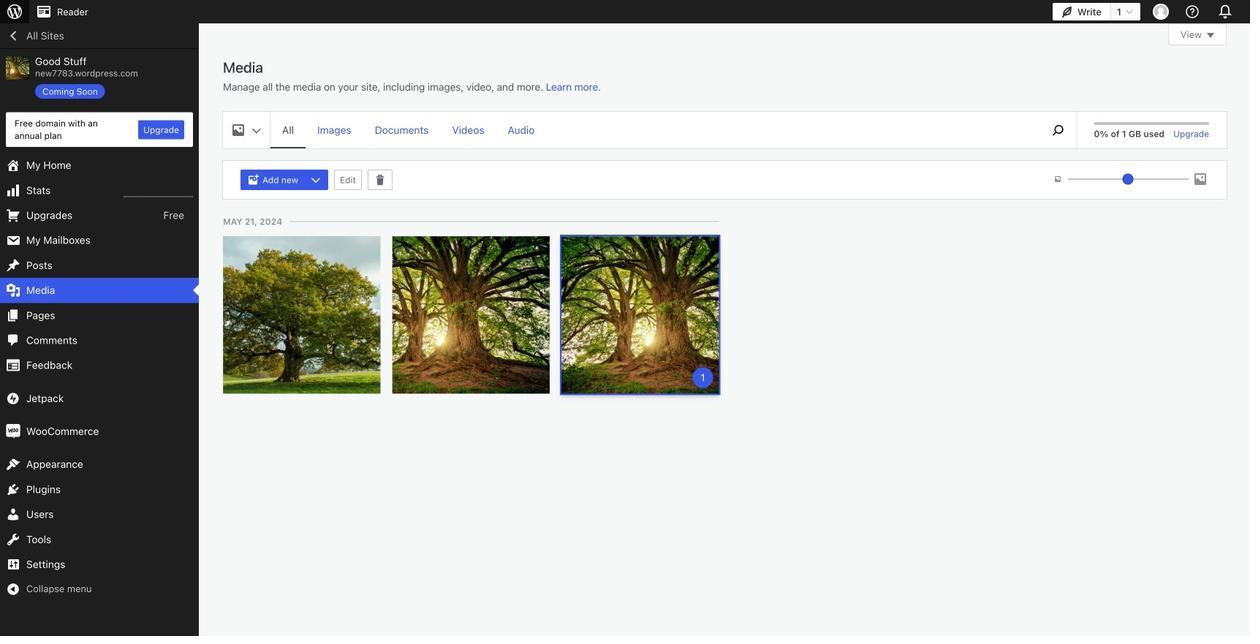 Task type: vqa. For each thing, say whether or not it's contained in the screenshot.
main content
yes



Task type: locate. For each thing, give the bounding box(es) containing it.
my profile image
[[1153, 4, 1169, 20]]

closed image
[[1207, 33, 1215, 38]]

0 vertical spatial img image
[[6, 391, 20, 406]]

None search field
[[1040, 112, 1077, 148]]

help image
[[1184, 3, 1202, 20]]

main content
[[223, 23, 1227, 401]]

group
[[241, 170, 334, 190]]

highest hourly views 0 image
[[124, 188, 193, 197]]

menu
[[271, 112, 1033, 148]]

2 img image from the top
[[6, 424, 20, 439]]

img image
[[6, 391, 20, 406], [6, 424, 20, 439]]

cropped pexels photo 1632790 image
[[392, 236, 550, 394]]

ad46dbb447cd0e9a6aeecd64cc2bd332b0cbcb79 image
[[223, 236, 381, 394]]

1 img image from the top
[[6, 391, 20, 406]]

None range field
[[1069, 173, 1189, 186]]

1 vertical spatial img image
[[6, 424, 20, 439]]

open search image
[[1040, 121, 1077, 139]]



Task type: describe. For each thing, give the bounding box(es) containing it.
manage your notifications image
[[1216, 1, 1236, 22]]

two brown trees image
[[562, 236, 719, 394]]

manage your sites image
[[6, 3, 23, 20]]



